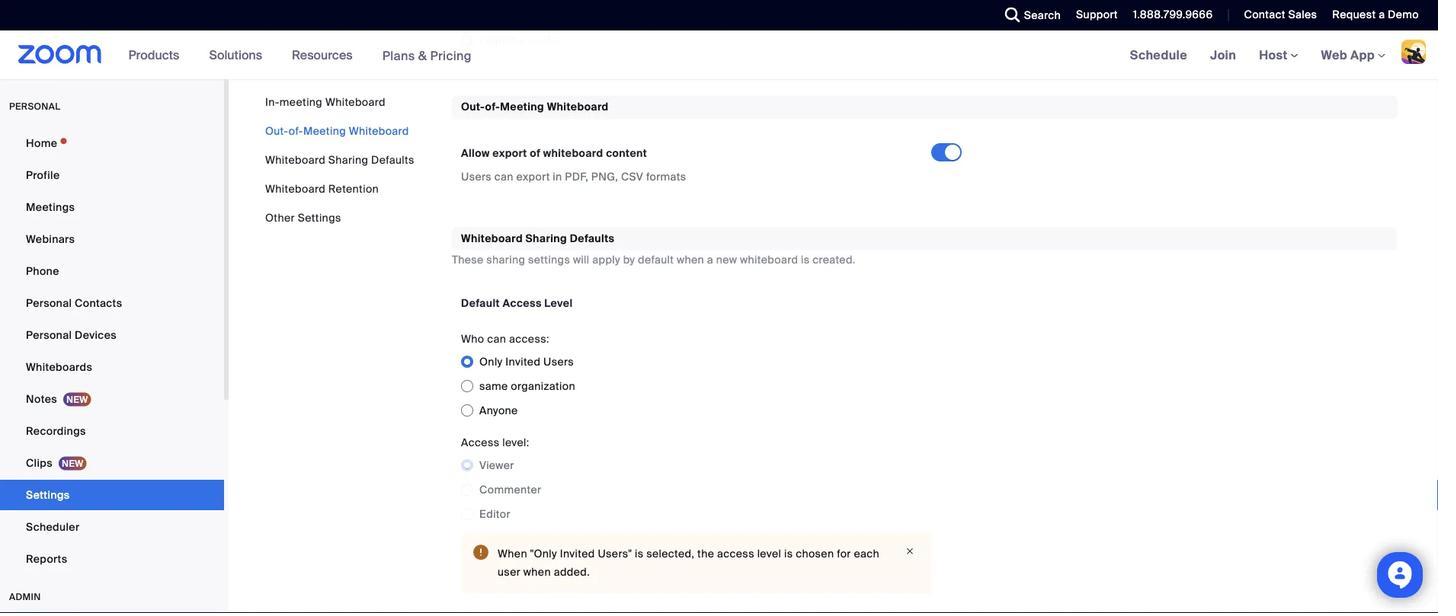 Task type: locate. For each thing, give the bounding box(es) containing it.
same organization
[[479, 379, 575, 393]]

out- up allow
[[461, 99, 485, 113]]

access
[[503, 296, 542, 310], [461, 436, 500, 450]]

can inside whiteboard sharing defaults 'element'
[[487, 332, 506, 346]]

export left of
[[493, 146, 527, 160]]

1 personal from the top
[[26, 296, 72, 310]]

when
[[677, 253, 704, 267], [524, 565, 551, 579]]

0 vertical spatial whiteboard
[[543, 146, 603, 160]]

1 vertical spatial sharing
[[526, 232, 567, 246]]

personal menu menu
[[0, 128, 224, 576]]

whiteboard sharing defaults element
[[452, 227, 1398, 614]]

can up the only
[[487, 332, 506, 346]]

defaults inside whiteboard sharing defaults these sharing settings will apply by default when a new whiteboard is created.
[[570, 232, 615, 246]]

level:
[[502, 436, 529, 450]]

meetings navigation
[[1119, 30, 1438, 80]]

can
[[495, 169, 514, 184], [487, 332, 506, 346]]

support link
[[1065, 0, 1122, 30], [1076, 8, 1118, 22]]

schedule
[[1130, 47, 1188, 63]]

1 horizontal spatial meeting
[[500, 99, 544, 113]]

menu bar
[[265, 95, 415, 226]]

solutions
[[209, 47, 262, 63]]

personal inside 'link'
[[26, 328, 72, 342]]

out-of-meeting whiteboard up whiteboard sharing defaults link
[[265, 124, 409, 138]]

1 horizontal spatial when
[[677, 253, 704, 267]]

settings up scheduler
[[26, 488, 70, 502]]

join
[[1210, 47, 1236, 63]]

plans & pricing link
[[382, 47, 472, 63], [382, 47, 472, 63]]

1 horizontal spatial a
[[1379, 8, 1385, 22]]

whiteboard inside whiteboard sharing defaults these sharing settings will apply by default when a new whiteboard is created.
[[461, 232, 523, 246]]

invited up added.
[[560, 547, 595, 561]]

access left level
[[503, 296, 542, 310]]

0 horizontal spatial settings
[[26, 488, 70, 502]]

of- inside menu bar
[[289, 124, 303, 138]]

is right users"
[[635, 547, 644, 561]]

whiteboard up sharing
[[461, 232, 523, 246]]

sharing up settings
[[526, 232, 567, 246]]

content
[[606, 146, 647, 160]]

in-
[[265, 95, 280, 109]]

0 horizontal spatial users
[[461, 169, 492, 184]]

personal for personal contacts
[[26, 296, 72, 310]]

1 vertical spatial users
[[544, 355, 574, 369]]

whiteboards
[[26, 360, 92, 374]]

0 horizontal spatial access
[[461, 436, 500, 450]]

all
[[479, 33, 492, 47]]

invited down access:
[[506, 355, 541, 369]]

phone
[[26, 264, 59, 278]]

1 vertical spatial a
[[707, 253, 714, 267]]

can inside out-of-meeting whiteboard element
[[495, 169, 514, 184]]

0 horizontal spatial out-
[[265, 124, 289, 138]]

same
[[479, 379, 508, 393]]

request a demo link
[[1321, 0, 1438, 30], [1333, 8, 1419, 22]]

banner containing products
[[0, 30, 1438, 80]]

0 horizontal spatial defaults
[[371, 153, 415, 167]]

1 vertical spatial access
[[461, 436, 500, 450]]

0 horizontal spatial a
[[707, 253, 714, 267]]

1 vertical spatial defaults
[[570, 232, 615, 246]]

sharing up retention
[[328, 153, 368, 167]]

1 vertical spatial meeting
[[303, 124, 346, 138]]

is right level
[[784, 547, 793, 561]]

0 vertical spatial access
[[503, 296, 542, 310]]

settings inside personal menu menu
[[26, 488, 70, 502]]

whiteboard up the allow export of whiteboard content
[[547, 99, 609, 113]]

1 vertical spatial when
[[524, 565, 551, 579]]

1.888.799.9666 button
[[1122, 0, 1217, 30], [1133, 8, 1213, 22]]

sharing
[[487, 253, 525, 267]]

0 vertical spatial when
[[677, 253, 704, 267]]

when inside "when "only invited users" is selected, the access level is chosen for each user when added."
[[524, 565, 551, 579]]

1 horizontal spatial sharing
[[526, 232, 567, 246]]

can left in
[[495, 169, 514, 184]]

out-of-meeting whiteboard link
[[265, 124, 409, 138]]

who can access:
[[461, 332, 549, 346]]

scheduler link
[[0, 512, 224, 543]]

access up viewer
[[461, 436, 500, 450]]

0 vertical spatial users
[[461, 169, 492, 184]]

out-of-meeting whiteboard up of
[[461, 99, 609, 113]]

export down of
[[516, 169, 550, 184]]

0 vertical spatial of-
[[485, 99, 500, 113]]

search
[[1024, 8, 1061, 22]]

0 horizontal spatial sharing
[[328, 153, 368, 167]]

1 horizontal spatial out-of-meeting whiteboard
[[461, 99, 609, 113]]

0 vertical spatial defaults
[[371, 153, 415, 167]]

access
[[717, 547, 755, 561]]

users down allow
[[461, 169, 492, 184]]

whiteboard up users can export in pdf, png, csv formats on the top left
[[543, 146, 603, 160]]

2 horizontal spatial is
[[801, 253, 810, 267]]

1 vertical spatial export
[[516, 169, 550, 184]]

products
[[129, 47, 179, 63]]

personal up whiteboards
[[26, 328, 72, 342]]

personal
[[9, 101, 61, 112]]

sharing inside menu bar
[[328, 153, 368, 167]]

1 vertical spatial out-
[[265, 124, 289, 138]]

1 vertical spatial settings
[[26, 488, 70, 502]]

personal contacts
[[26, 296, 122, 310]]

when right the 'default'
[[677, 253, 704, 267]]

personal down phone
[[26, 296, 72, 310]]

whiteboard inside out-of-meeting whiteboard element
[[547, 99, 609, 113]]

whiteboard
[[325, 95, 386, 109], [547, 99, 609, 113], [349, 124, 409, 138], [265, 153, 325, 167], [265, 182, 325, 196], [461, 232, 523, 246]]

users up organization at the bottom
[[544, 355, 574, 369]]

editor
[[479, 507, 511, 522]]

0 horizontal spatial out-of-meeting whiteboard
[[265, 124, 409, 138]]

when "only invited users" is selected, the access level is chosen for each user when added.
[[498, 547, 880, 579]]

a left new
[[707, 253, 714, 267]]

1 vertical spatial of-
[[289, 124, 303, 138]]

csv
[[621, 169, 643, 184]]

out-
[[461, 99, 485, 113], [265, 124, 289, 138]]

1 horizontal spatial is
[[784, 547, 793, 561]]

join link
[[1199, 30, 1248, 79]]

out- down in-
[[265, 124, 289, 138]]

a
[[1379, 8, 1385, 22], [707, 253, 714, 267]]

1 horizontal spatial users
[[544, 355, 574, 369]]

web app
[[1321, 47, 1375, 63]]

home link
[[0, 128, 224, 159]]

defaults up will
[[570, 232, 615, 246]]

warning image
[[473, 545, 489, 560]]

0 horizontal spatial invited
[[506, 355, 541, 369]]

new
[[716, 253, 737, 267]]

1 horizontal spatial access
[[503, 296, 542, 310]]

personal
[[26, 296, 72, 310], [26, 328, 72, 342]]

out-of-meeting whiteboard
[[461, 99, 609, 113], [265, 124, 409, 138]]

of
[[530, 146, 541, 160]]

of- up allow
[[485, 99, 500, 113]]

1 horizontal spatial settings
[[298, 211, 341, 225]]

meeting inside menu bar
[[303, 124, 346, 138]]

0 horizontal spatial whiteboard
[[543, 146, 603, 160]]

1 vertical spatial can
[[487, 332, 506, 346]]

meeting down in-meeting whiteboard link
[[303, 124, 346, 138]]

whiteboard inside whiteboard sharing defaults these sharing settings will apply by default when a new whiteboard is created.
[[740, 253, 798, 267]]

of-
[[485, 99, 500, 113], [289, 124, 303, 138]]

defaults up retention
[[371, 153, 415, 167]]

banner
[[0, 30, 1438, 80]]

0 vertical spatial personal
[[26, 296, 72, 310]]

1.888.799.9666 button up schedule
[[1122, 0, 1217, 30]]

is inside whiteboard sharing defaults these sharing settings will apply by default when a new whiteboard is created.
[[801, 253, 810, 267]]

meeting up of
[[500, 99, 544, 113]]

the
[[697, 547, 714, 561]]

whiteboard right new
[[740, 253, 798, 267]]

by
[[623, 253, 635, 267]]

menu bar containing in-meeting whiteboard
[[265, 95, 415, 226]]

1 horizontal spatial invited
[[560, 547, 595, 561]]

0 horizontal spatial of-
[[289, 124, 303, 138]]

plans
[[382, 47, 415, 63]]

1 vertical spatial invited
[[560, 547, 595, 561]]

all participants
[[479, 33, 558, 47]]

0 horizontal spatial meeting
[[303, 124, 346, 138]]

pdf,
[[565, 169, 589, 184]]

1.888.799.9666 button up schedule link
[[1133, 8, 1213, 22]]

sales
[[1289, 8, 1317, 22]]

personal for personal devices
[[26, 328, 72, 342]]

1 horizontal spatial whiteboard
[[740, 253, 798, 267]]

1 horizontal spatial of-
[[485, 99, 500, 113]]

sharing for whiteboard sharing defaults
[[328, 153, 368, 167]]

access level:
[[461, 436, 529, 450]]

1 vertical spatial out-of-meeting whiteboard
[[265, 124, 409, 138]]

0 vertical spatial out-of-meeting whiteboard
[[461, 99, 609, 113]]

whiteboard sharing defaults these sharing settings will apply by default when a new whiteboard is created.
[[452, 232, 856, 267]]

1 vertical spatial personal
[[26, 328, 72, 342]]

0 vertical spatial settings
[[298, 211, 341, 225]]

allow
[[461, 146, 490, 160]]

is left created.
[[801, 253, 810, 267]]

can for users
[[495, 169, 514, 184]]

phone link
[[0, 256, 224, 287]]

0 vertical spatial can
[[495, 169, 514, 184]]

0 vertical spatial meeting
[[500, 99, 544, 113]]

sharing inside whiteboard sharing defaults these sharing settings will apply by default when a new whiteboard is created.
[[526, 232, 567, 246]]

host
[[1259, 47, 1291, 63]]

invited inside "when "only invited users" is selected, the access level is chosen for each user when added."
[[560, 547, 595, 561]]

contacts
[[75, 296, 122, 310]]

only
[[479, 355, 503, 369]]

settings down whiteboard retention "link"
[[298, 211, 341, 225]]

users can export in pdf, png, csv formats
[[461, 169, 686, 184]]

reports link
[[0, 544, 224, 575]]

web app button
[[1321, 47, 1386, 63]]

web
[[1321, 47, 1348, 63]]

is
[[801, 253, 810, 267], [635, 547, 644, 561], [784, 547, 793, 561]]

notes
[[26, 392, 57, 406]]

level
[[544, 296, 573, 310]]

products button
[[129, 30, 186, 79]]

1 vertical spatial whiteboard
[[740, 253, 798, 267]]

home
[[26, 136, 57, 150]]

0 vertical spatial invited
[[506, 355, 541, 369]]

whiteboard up other settings
[[265, 182, 325, 196]]

defaults inside menu bar
[[371, 153, 415, 167]]

0 vertical spatial out-
[[461, 99, 485, 113]]

invited
[[506, 355, 541, 369], [560, 547, 595, 561]]

recordings
[[26, 424, 86, 438]]

0 vertical spatial sharing
[[328, 153, 368, 167]]

organization
[[511, 379, 575, 393]]

of- down the "meeting"
[[289, 124, 303, 138]]

1 horizontal spatial defaults
[[570, 232, 615, 246]]

when down "only at the left of the page
[[524, 565, 551, 579]]

2 personal from the top
[[26, 328, 72, 342]]

a left demo
[[1379, 8, 1385, 22]]

0 horizontal spatial when
[[524, 565, 551, 579]]

export
[[493, 146, 527, 160], [516, 169, 550, 184]]



Task type: vqa. For each thing, say whether or not it's contained in the screenshot.
OF- to the right
yes



Task type: describe. For each thing, give the bounding box(es) containing it.
resources button
[[292, 30, 359, 79]]

pricing
[[430, 47, 472, 63]]

who can access: option group
[[461, 350, 931, 423]]

"only
[[530, 547, 557, 561]]

whiteboard up the "whiteboard retention"
[[265, 153, 325, 167]]

personal devices
[[26, 328, 117, 342]]

other settings
[[265, 211, 341, 225]]

whiteboards link
[[0, 352, 224, 383]]

png,
[[591, 169, 618, 184]]

participants
[[495, 33, 558, 47]]

profile
[[26, 168, 60, 182]]

close image
[[901, 545, 919, 559]]

apply
[[592, 253, 620, 267]]

solutions button
[[209, 30, 269, 79]]

out- inside menu bar
[[265, 124, 289, 138]]

anyone
[[479, 404, 518, 418]]

webinars
[[26, 232, 75, 246]]

default access level
[[461, 296, 573, 310]]

recordings link
[[0, 416, 224, 447]]

profile picture image
[[1402, 40, 1426, 64]]

retention
[[328, 182, 379, 196]]

0 vertical spatial export
[[493, 146, 527, 160]]

meeting
[[280, 95, 323, 109]]

access:
[[509, 332, 549, 346]]

default
[[461, 296, 500, 310]]

schedule link
[[1119, 30, 1199, 79]]

users inside who can access: option group
[[544, 355, 574, 369]]

settings link
[[0, 480, 224, 511]]

a inside whiteboard sharing defaults these sharing settings will apply by default when a new whiteboard is created.
[[707, 253, 714, 267]]

created.
[[813, 253, 856, 267]]

whiteboard retention
[[265, 182, 379, 196]]

who
[[461, 332, 484, 346]]

only invited users
[[479, 355, 574, 369]]

app
[[1351, 47, 1375, 63]]

will
[[573, 253, 590, 267]]

access level: option group
[[461, 454, 931, 527]]

whiteboard sharing defaults
[[265, 153, 415, 167]]

whiteboard sharing defaults link
[[265, 153, 415, 167]]

selected,
[[647, 547, 695, 561]]

search button
[[994, 0, 1065, 30]]

contact
[[1244, 8, 1286, 22]]

scheduler
[[26, 520, 80, 534]]

admin
[[9, 591, 41, 603]]

other settings link
[[265, 211, 341, 225]]

users"
[[598, 547, 632, 561]]

in-meeting whiteboard link
[[265, 95, 386, 109]]

chosen
[[796, 547, 834, 561]]

when "only invited users" is selected, the access level is chosen for each user when added. alert
[[461, 533, 931, 594]]

whiteboard up the out-of-meeting whiteboard 'link'
[[325, 95, 386, 109]]

level
[[757, 547, 781, 561]]

&
[[418, 47, 427, 63]]

personal devices link
[[0, 320, 224, 351]]

clips link
[[0, 448, 224, 479]]

when inside whiteboard sharing defaults these sharing settings will apply by default when a new whiteboard is created.
[[677, 253, 704, 267]]

devices
[[75, 328, 117, 342]]

reports
[[26, 552, 67, 566]]

personal contacts link
[[0, 288, 224, 319]]

invited inside who can access: option group
[[506, 355, 541, 369]]

meetings link
[[0, 192, 224, 223]]

0 horizontal spatial is
[[635, 547, 644, 561]]

default
[[638, 253, 674, 267]]

user
[[498, 565, 521, 579]]

request
[[1333, 8, 1376, 22]]

support
[[1076, 8, 1118, 22]]

can for who
[[487, 332, 506, 346]]

whiteboard retention link
[[265, 182, 379, 196]]

webinars link
[[0, 224, 224, 255]]

commenter
[[479, 483, 541, 497]]

allow export of whiteboard content
[[461, 146, 647, 160]]

in
[[553, 169, 562, 184]]

formats
[[646, 169, 686, 184]]

out-of-meeting whiteboard element
[[452, 95, 1398, 203]]

demo
[[1388, 8, 1419, 22]]

these
[[452, 253, 484, 267]]

out-of-meeting whiteboard inside menu bar
[[265, 124, 409, 138]]

whiteboard up whiteboard sharing defaults
[[349, 124, 409, 138]]

sharing for whiteboard sharing defaults these sharing settings will apply by default when a new whiteboard is created.
[[526, 232, 567, 246]]

users inside out-of-meeting whiteboard element
[[461, 169, 492, 184]]

settings inside menu bar
[[298, 211, 341, 225]]

product information navigation
[[117, 30, 483, 80]]

resources
[[292, 47, 353, 63]]

defaults for whiteboard sharing defaults these sharing settings will apply by default when a new whiteboard is created.
[[570, 232, 615, 246]]

1.888.799.9666
[[1133, 8, 1213, 22]]

0 vertical spatial a
[[1379, 8, 1385, 22]]

profile link
[[0, 160, 224, 191]]

added.
[[554, 565, 590, 579]]

when
[[498, 547, 527, 561]]

zoom logo image
[[18, 45, 102, 64]]

all participants option group
[[461, 0, 974, 52]]

each
[[854, 547, 880, 561]]

defaults for whiteboard sharing defaults
[[371, 153, 415, 167]]

settings
[[528, 253, 570, 267]]

contact sales
[[1244, 8, 1317, 22]]

request a demo
[[1333, 8, 1419, 22]]

1 horizontal spatial out-
[[461, 99, 485, 113]]

for
[[837, 547, 851, 561]]



